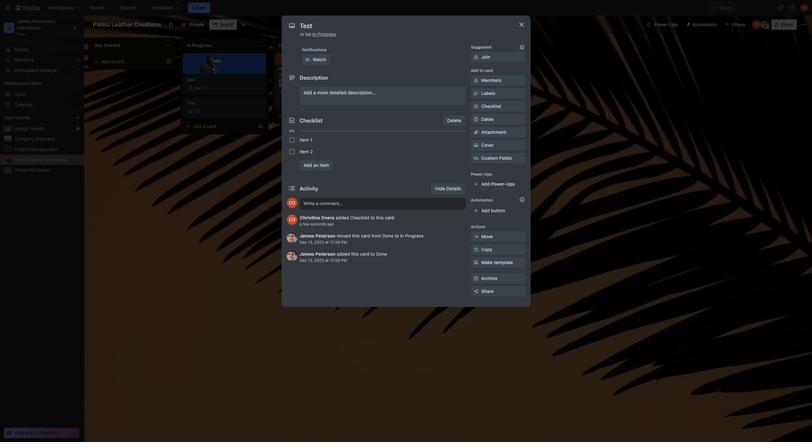 Task type: describe. For each thing, give the bounding box(es) containing it.
pm inside james peterson added this card to done dec 13, 2023 at 12:59 pm
[[341, 258, 347, 263]]

sourcing source vegan leather
[[279, 67, 323, 77]]

search image
[[713, 5, 718, 10]]

this inside 'christina overa added checklist to this card a few seconds ago'
[[376, 215, 384, 221]]

pm inside james peterson moved this card from done to in progress dec 13, 2023 at 12:59 pm
[[341, 240, 347, 245]]

free
[[17, 32, 25, 37]]

a inside 'christina overa added checklist to this card a few seconds ago'
[[300, 222, 302, 227]]

james peterson added this card to done dec 13, 2023 at 12:59 pm
[[300, 251, 387, 263]]

0 vertical spatial in
[[313, 31, 317, 37]]

description…
[[348, 90, 376, 95]]

test
[[187, 77, 195, 82]]

power-ups inside button
[[655, 22, 679, 27]]

card inside james peterson added this card to done dec 13, 2023 at 12:59 pm
[[360, 251, 370, 257]]

sm image for watch
[[304, 56, 311, 63]]

add power-ups link
[[471, 179, 526, 189]]

detailed
[[329, 90, 347, 95]]

add button button
[[471, 206, 526, 216]]

in list in progress
[[301, 31, 336, 37]]

item for item 1
[[300, 137, 309, 143]]

james peterson (jamespeterson93) image
[[287, 251, 297, 261]]

progress inside james peterson moved this card from done to in progress dec 13, 2023 at 12:59 pm
[[405, 233, 424, 239]]

make template
[[482, 260, 513, 265]]

make
[[482, 260, 493, 265]]

delete link
[[444, 115, 465, 126]]

show menu image
[[801, 21, 807, 28]]

added for added checklist to this card
[[336, 215, 349, 221]]

0 / 2
[[195, 109, 201, 114]]

board
[[220, 22, 233, 27]]

1 vertical spatial creations
[[46, 157, 66, 163]]

create from template… image
[[166, 59, 171, 64]]

company overview
[[14, 136, 55, 142]]

design huddle link
[[14, 126, 73, 132]]

this for to
[[351, 251, 359, 257]]

attachment
[[482, 129, 507, 135]]

sm image for checklist
[[473, 103, 480, 110]]

dec 13, 2023 at 12:59 pm link for moved this card from done to in progress
[[300, 240, 347, 245]]

source vegan leather link
[[279, 71, 354, 78]]

few
[[303, 222, 310, 227]]

peterson for moved this card from done to in progress
[[316, 233, 336, 239]]

create button
[[188, 3, 210, 13]]

cover
[[482, 142, 494, 148]]

design huddle
[[14, 126, 45, 131]]

in progress link
[[313, 31, 336, 37]]

27
[[203, 86, 207, 91]]

dec inside option
[[308, 80, 315, 85]]

item for item 2
[[300, 149, 309, 154]]

views
[[29, 80, 42, 86]]

0 horizontal spatial ups
[[485, 172, 492, 177]]

christina overa added checklist to this card a few seconds ago
[[300, 215, 394, 227]]

your boards with 5 items element
[[4, 114, 66, 122]]

sm image for join
[[473, 54, 480, 60]]

checklist inside 'christina overa added checklist to this card a few seconds ago'
[[350, 215, 370, 221]]

virtual
[[14, 167, 28, 173]]

create
[[192, 5, 206, 10]]

filters
[[732, 22, 746, 27]]

a few seconds ago link
[[300, 222, 334, 227]]

sm image for move
[[473, 234, 480, 240]]

add an item
[[304, 163, 329, 168]]

boards
[[14, 47, 29, 52]]

0 horizontal spatial progress
[[318, 31, 336, 37]]

added for added this card to done
[[337, 251, 350, 257]]

hide details link
[[432, 184, 465, 194]]

12:59 inside james peterson added this card to done dec 13, 2023 at 12:59 pm
[[330, 258, 340, 263]]

move
[[482, 234, 493, 239]]

source
[[279, 72, 294, 77]]

calendar
[[14, 102, 33, 107]]

0 / 3
[[309, 90, 315, 94]]

creations inside text field
[[134, 21, 161, 28]]

custom fields
[[482, 155, 512, 161]]

description
[[300, 75, 328, 81]]

1 inside dec 18, 2023 - mar 1 option
[[345, 80, 346, 85]]

in
[[301, 31, 304, 37]]

/ for 2
[[197, 109, 198, 114]]

fields
[[499, 155, 512, 161]]

item 1
[[300, 137, 312, 143]]

add a card button for create from template… image
[[183, 121, 256, 132]]

more
[[317, 90, 328, 95]]

sm image for suggested
[[519, 44, 526, 51]]

pwau inside text field
[[93, 21, 110, 28]]

-
[[333, 80, 335, 85]]

virtual pet game link
[[14, 167, 80, 174]]

watch button
[[303, 55, 330, 65]]

share for topmost share button
[[781, 22, 794, 27]]

Mar 27 checkbox
[[187, 84, 209, 92]]

an
[[314, 163, 319, 168]]

5
[[285, 80, 288, 85]]

dec 13, 2023 at 12:59 pm link for added this card to done
[[300, 258, 347, 263]]

13, inside james peterson added this card to done dec 13, 2023 at 12:59 pm
[[308, 258, 314, 263]]

premium
[[40, 431, 58, 436]]

calendar link
[[14, 102, 80, 108]]

starred icon image
[[75, 126, 80, 131]]

0 horizontal spatial share button
[[471, 286, 526, 297]]

card inside james peterson moved this card from done to in progress dec 13, 2023 at 12:59 pm
[[361, 233, 370, 239]]

j link
[[4, 23, 14, 33]]

at inside james peterson moved this card from done to in progress dec 13, 2023 at 12:59 pm
[[325, 240, 329, 245]]

list
[[305, 31, 312, 37]]

add board image
[[75, 115, 80, 120]]

add power-ups
[[482, 181, 515, 187]]

in inside james peterson moved this card from done to in progress dec 13, 2023 at 12:59 pm
[[400, 233, 404, 239]]

add a card button for create from template… icon
[[91, 56, 164, 67]]

workspace
[[4, 80, 28, 86]]

peterson for added this card to done
[[316, 251, 336, 257]]

2023 inside option
[[323, 80, 332, 85]]

Search field
[[718, 3, 775, 13]]

share for share button to the left
[[482, 289, 494, 294]]

add a more detailed description…
[[304, 90, 376, 95]]

create from template… image
[[258, 124, 263, 129]]

0 horizontal spatial leather
[[29, 157, 45, 163]]

to inside james peterson added this card to done dec 13, 2023 at 12:59 pm
[[371, 251, 375, 257]]

ups inside button
[[670, 22, 679, 27]]

to inside 'christina overa added checklist to this card a few seconds ago'
[[371, 215, 375, 221]]

workspace
[[17, 25, 41, 30]]

add an item button
[[300, 160, 333, 171]]

2023 inside james peterson added this card to done dec 13, 2023 at 12:59 pm
[[315, 258, 324, 263]]

item
[[320, 163, 329, 168]]

0 horizontal spatial automation
[[471, 198, 493, 203]]

design
[[14, 126, 29, 131]]

to down join
[[480, 68, 484, 73]]

project management link
[[14, 146, 80, 153]]

sm image for copy
[[473, 247, 480, 253]]

Item 1 checkbox
[[290, 138, 295, 143]]

pwau leather creations inside pwau leather creations link
[[14, 157, 66, 163]]

project management
[[14, 147, 58, 152]]

add to card
[[471, 68, 493, 73]]

1 vertical spatial members
[[482, 78, 502, 83]]

delete
[[448, 118, 461, 123]]

table
[[14, 91, 25, 97]]

project
[[14, 147, 29, 152]]

sourcing
[[279, 67, 296, 72]]

custom fields button
[[471, 155, 526, 162]]

add button
[[482, 208, 506, 213]]

Item 2 checkbox
[[290, 149, 295, 154]]

actions
[[471, 225, 486, 229]]

sm image for labels
[[473, 90, 480, 97]]

labels
[[482, 91, 496, 96]]



Task type: vqa. For each thing, say whether or not it's contained in the screenshot.
left FINISH ADVERTISEMENTS
no



Task type: locate. For each thing, give the bounding box(es) containing it.
members down boards
[[14, 57, 34, 63]]

1 horizontal spatial add a card button
[[183, 121, 256, 132]]

checklist group
[[287, 134, 466, 158]]

automation
[[693, 22, 718, 27], [471, 198, 493, 203]]

0 down test
[[195, 109, 197, 114]]

0 vertical spatial at
[[325, 240, 329, 245]]

activity
[[300, 186, 319, 192]]

sm image for members
[[473, 77, 480, 84]]

2023 down seconds
[[315, 240, 324, 245]]

0 vertical spatial peterson
[[316, 233, 336, 239]]

sm image for automation
[[684, 19, 693, 29]]

to down from
[[371, 251, 375, 257]]

added inside 'christina overa added checklist to this card a few seconds ago'
[[336, 215, 349, 221]]

customize views image
[[240, 21, 247, 28]]

0 vertical spatial share button
[[772, 19, 797, 30]]

boards link
[[0, 44, 84, 55]]

1 peterson from the top
[[316, 233, 336, 239]]

dec left 18,
[[308, 80, 315, 85]]

2 horizontal spatial add a card button
[[275, 111, 348, 121]]

test link
[[187, 77, 262, 83]]

13, down few
[[308, 240, 314, 245]]

ago
[[327, 222, 334, 227]]

done right from
[[383, 233, 394, 239]]

1 vertical spatial 13,
[[308, 258, 314, 263]]

sm image inside members 'link'
[[473, 77, 480, 84]]

james peterson's workspace free
[[17, 18, 57, 37]]

0 vertical spatial 1
[[345, 80, 346, 85]]

1 vertical spatial checklist
[[300, 118, 323, 124]]

item down the item 1
[[300, 149, 309, 154]]

j
[[7, 24, 11, 31]]

james peterson (jamespeterson93) image down search field
[[761, 20, 770, 29]]

0 horizontal spatial /
[[197, 109, 198, 114]]

2 peterson from the top
[[316, 251, 336, 257]]

1 horizontal spatial checklist
[[350, 215, 370, 221]]

1 vertical spatial 0
[[195, 109, 197, 114]]

done inside james peterson added this card to done dec 13, 2023 at 12:59 pm
[[376, 251, 387, 257]]

mar left the '27'
[[195, 86, 202, 91]]

None text field
[[297, 20, 511, 32]]

labels link
[[471, 88, 526, 99]]

0 horizontal spatial members link
[[0, 55, 84, 65]]

to inside james peterson moved this card from done to in progress dec 13, 2023 at 12:59 pm
[[395, 233, 399, 239]]

sm image left copy
[[473, 247, 480, 253]]

dec 13, 2023 at 12:59 pm link
[[300, 240, 347, 245], [300, 258, 347, 263]]

3
[[312, 90, 315, 94]]

dec inside james peterson moved this card from done to in progress dec 13, 2023 at 12:59 pm
[[300, 240, 307, 245]]

add
[[101, 59, 110, 64], [471, 68, 479, 73], [304, 90, 312, 95], [285, 113, 294, 119], [193, 124, 202, 129], [304, 163, 312, 168], [482, 181, 490, 187], [482, 208, 490, 213]]

sm image for archive
[[473, 275, 480, 282]]

0 vertical spatial members link
[[0, 55, 84, 65]]

private
[[189, 22, 204, 27]]

2 down mar 27 option
[[198, 109, 201, 114]]

add a card for add a card button corresponding to create from template… icon
[[101, 59, 124, 64]]

sm image right "power-ups" button
[[684, 19, 693, 29]]

2 item from the top
[[300, 149, 309, 154]]

2 vertical spatial power-
[[491, 181, 507, 187]]

0%
[[289, 129, 295, 133]]

2 12:59 from the top
[[330, 258, 340, 263]]

0 vertical spatial james
[[17, 18, 31, 24]]

1 vertical spatial dec 13, 2023 at 12:59 pm link
[[300, 258, 347, 263]]

creations down project management link
[[46, 157, 66, 163]]

0 vertical spatial power-ups
[[655, 22, 679, 27]]

sm image inside labels link
[[473, 90, 480, 97]]

1 horizontal spatial pwau leather creations
[[93, 21, 161, 28]]

1 horizontal spatial progress
[[405, 233, 424, 239]]

0 vertical spatial /
[[311, 90, 312, 94]]

0 horizontal spatial james peterson (jamespeterson93) image
[[287, 233, 297, 243]]

1 vertical spatial pwau
[[14, 157, 27, 163]]

leather
[[112, 21, 133, 28], [29, 157, 45, 163]]

in
[[313, 31, 317, 37], [400, 233, 404, 239]]

1 vertical spatial done
[[376, 251, 387, 257]]

0 notifications image
[[778, 4, 785, 12]]

sm image down "close dialog" image
[[519, 44, 526, 51]]

to right from
[[395, 233, 399, 239]]

checklist down labels
[[482, 103, 502, 109]]

a
[[111, 59, 114, 64], [314, 90, 316, 95], [295, 113, 298, 119], [203, 124, 206, 129], [300, 222, 302, 227]]

Board name text field
[[90, 19, 165, 30]]

sm image
[[684, 19, 693, 29], [304, 56, 311, 63], [473, 77, 480, 84], [473, 90, 480, 97], [473, 234, 480, 240], [473, 247, 480, 253], [473, 260, 480, 266], [473, 275, 480, 282]]

1 vertical spatial james peterson (jamespeterson93) image
[[287, 233, 297, 243]]

power-ups
[[655, 22, 679, 27], [471, 172, 492, 177]]

1 up item 2
[[310, 137, 312, 143]]

automation button
[[684, 19, 721, 30]]

0 horizontal spatial 2
[[198, 109, 201, 114]]

ups up the add power-ups
[[485, 172, 492, 177]]

this for from
[[352, 233, 360, 239]]

share button down 0 notifications image
[[772, 19, 797, 30]]

james peterson's workspace link
[[17, 18, 57, 30]]

2 pm from the top
[[341, 258, 347, 263]]

upgrade to premium link
[[4, 428, 79, 439]]

ups left automation button
[[670, 22, 679, 27]]

2 down the item 1
[[310, 149, 313, 154]]

james for moved
[[300, 233, 315, 239]]

1 vertical spatial item
[[300, 149, 309, 154]]

2 dec 13, 2023 at 12:59 pm link from the top
[[300, 258, 347, 263]]

sm image inside "copy" link
[[473, 247, 480, 253]]

add a card for add a card button associated with create from template… image
[[193, 124, 216, 129]]

added inside james peterson added this card to done dec 13, 2023 at 12:59 pm
[[337, 251, 350, 257]]

dec right james peterson (jamespeterson93) icon
[[300, 258, 307, 263]]

this down write a comment "text field"
[[376, 215, 384, 221]]

christina
[[300, 215, 320, 221]]

at inside james peterson added this card to done dec 13, 2023 at 12:59 pm
[[325, 258, 329, 263]]

0 horizontal spatial pwau
[[14, 157, 27, 163]]

1 vertical spatial at
[[325, 258, 329, 263]]

1 horizontal spatial members
[[482, 78, 502, 83]]

2023 right james peterson (jamespeterson93) icon
[[315, 258, 324, 263]]

0 horizontal spatial share
[[482, 289, 494, 294]]

automation up add button on the top of the page
[[471, 198, 493, 203]]

1 horizontal spatial leather
[[112, 21, 133, 28]]

copy link
[[471, 245, 526, 255]]

0 horizontal spatial 0
[[195, 109, 197, 114]]

pwau leather creations link
[[14, 157, 80, 163]]

2 horizontal spatial ups
[[670, 22, 679, 27]]

power-ups button
[[642, 19, 682, 30]]

0 vertical spatial done
[[383, 233, 394, 239]]

0 vertical spatial dec
[[308, 80, 315, 85]]

sm image left join
[[473, 54, 480, 60]]

seconds
[[311, 222, 326, 227]]

attachment button
[[471, 127, 526, 138]]

2 at from the top
[[325, 258, 329, 263]]

mar 27
[[195, 86, 207, 91]]

this down james peterson moved this card from done to in progress dec 13, 2023 at 12:59 pm
[[351, 251, 359, 257]]

1 horizontal spatial ups
[[507, 181, 515, 187]]

custom
[[482, 155, 498, 161]]

vegan
[[295, 72, 308, 77]]

to right upgrade
[[34, 431, 39, 436]]

move link
[[471, 232, 526, 242]]

at
[[325, 240, 329, 245], [325, 258, 329, 263]]

13, inside james peterson moved this card from done to in progress dec 13, 2023 at 12:59 pm
[[308, 240, 314, 245]]

0 vertical spatial pwau
[[93, 21, 110, 28]]

leather inside text field
[[112, 21, 133, 28]]

james for workspace
[[17, 18, 31, 24]]

1 vertical spatial add a card
[[285, 113, 309, 119]]

Write a comment text field
[[300, 198, 466, 210]]

dec inside james peterson added this card to done dec 13, 2023 at 12:59 pm
[[300, 258, 307, 263]]

0 vertical spatial item
[[300, 137, 309, 143]]

card inside 'christina overa added checklist to this card a few seconds ago'
[[385, 215, 394, 221]]

2 13, from the top
[[308, 258, 314, 263]]

watch
[[313, 57, 326, 62]]

sm image left watch
[[304, 56, 311, 63]]

1 vertical spatial members link
[[471, 75, 526, 86]]

checklist link
[[471, 101, 526, 112]]

color: bold red, title: "sourcing" element
[[279, 67, 296, 72]]

dec 13, 2023 at 12:59 pm link down seconds
[[300, 240, 347, 245]]

1 vertical spatial 2023
[[315, 240, 324, 245]]

sm image down "actions"
[[473, 234, 480, 240]]

1 inside 'checklist' group
[[310, 137, 312, 143]]

automation inside button
[[693, 22, 718, 27]]

1 vertical spatial added
[[337, 251, 350, 257]]

make template link
[[471, 258, 526, 268]]

board link
[[209, 19, 237, 30]]

1 item from the top
[[300, 137, 309, 143]]

2023
[[323, 80, 332, 85], [315, 240, 324, 245], [315, 258, 324, 263]]

mar right the -
[[336, 80, 343, 85]]

sm image down add to card
[[473, 77, 480, 84]]

sm image inside "cover" link
[[473, 142, 480, 149]]

0 vertical spatial add a card
[[101, 59, 124, 64]]

mar inside dec 18, 2023 - mar 1 option
[[336, 80, 343, 85]]

2 horizontal spatial checklist
[[482, 103, 502, 109]]

0 for 0 / 2
[[195, 109, 197, 114]]

added down moved
[[337, 251, 350, 257]]

0 vertical spatial james peterson (jamespeterson93) image
[[761, 20, 770, 29]]

james down few
[[300, 233, 315, 239]]

1 horizontal spatial 2
[[310, 149, 313, 154]]

0 horizontal spatial in
[[313, 31, 317, 37]]

test
[[187, 100, 196, 106]]

done inside james peterson moved this card from done to in progress dec 13, 2023 at 12:59 pm
[[383, 233, 394, 239]]

2 vertical spatial ups
[[507, 181, 515, 187]]

0 horizontal spatial checklist
[[300, 118, 323, 124]]

pwau leather creations
[[93, 21, 161, 28], [14, 157, 66, 163]]

company
[[14, 136, 34, 142]]

0 vertical spatial share
[[781, 22, 794, 27]]

christina overa (christinaovera) image
[[801, 4, 809, 12], [753, 20, 762, 29], [287, 198, 297, 208], [287, 215, 297, 225]]

ups down fields
[[507, 181, 515, 187]]

members link up labels link
[[471, 75, 526, 86]]

1 vertical spatial power-
[[471, 172, 485, 177]]

1 horizontal spatial mar
[[336, 80, 343, 85]]

1 vertical spatial share button
[[471, 286, 526, 297]]

0 vertical spatial mar
[[336, 80, 343, 85]]

1 right the -
[[345, 80, 346, 85]]

sm image inside move 'link'
[[473, 234, 480, 240]]

james peterson (jamespeterson93) image up james peterson (jamespeterson93) icon
[[287, 233, 297, 243]]

Dec 18, 2023 - Mar 1 checkbox
[[300, 79, 348, 87]]

1 vertical spatial this
[[352, 233, 360, 239]]

added right overa
[[336, 215, 349, 221]]

0 vertical spatial leather
[[112, 21, 133, 28]]

1 pm from the top
[[341, 240, 347, 245]]

progress
[[318, 31, 336, 37], [405, 233, 424, 239]]

1 at from the top
[[325, 240, 329, 245]]

cover link
[[471, 140, 526, 151]]

/ for 3
[[311, 90, 312, 94]]

0
[[309, 90, 311, 94], [195, 109, 197, 114]]

peterson inside james peterson added this card to done dec 13, 2023 at 12:59 pm
[[316, 251, 336, 257]]

dec
[[308, 80, 315, 85], [300, 240, 307, 245], [300, 258, 307, 263]]

0 left the '3'
[[309, 90, 311, 94]]

this inside james peterson added this card to done dec 13, 2023 at 12:59 pm
[[351, 251, 359, 257]]

1 vertical spatial in
[[400, 233, 404, 239]]

sm image inside archive link
[[473, 275, 480, 282]]

sm image left make
[[473, 260, 480, 266]]

pm
[[341, 240, 347, 245], [341, 258, 347, 263]]

item up item 2
[[300, 137, 309, 143]]

checklist
[[482, 103, 502, 109], [300, 118, 323, 124], [350, 215, 370, 221]]

1 vertical spatial dec
[[300, 240, 307, 245]]

button
[[491, 208, 506, 213]]

13, right james peterson (jamespeterson93) icon
[[308, 258, 314, 263]]

sm image
[[519, 44, 526, 51], [473, 54, 480, 60], [473, 103, 480, 110], [473, 142, 480, 149]]

sm image for make template
[[473, 260, 480, 266]]

leather
[[309, 72, 323, 77]]

1 13, from the top
[[308, 240, 314, 245]]

mar inside mar 27 option
[[195, 86, 202, 91]]

1 horizontal spatial add a card
[[193, 124, 216, 129]]

1 horizontal spatial power-
[[491, 181, 507, 187]]

in right from
[[400, 233, 404, 239]]

sm image left cover
[[473, 142, 480, 149]]

peterson inside james peterson moved this card from done to in progress dec 13, 2023 at 12:59 pm
[[316, 233, 336, 239]]

table link
[[14, 91, 80, 98]]

1 vertical spatial automation
[[471, 198, 493, 203]]

game
[[37, 167, 49, 173]]

1 vertical spatial pm
[[341, 258, 347, 263]]

virtual pet game
[[14, 167, 49, 173]]

boards
[[15, 115, 30, 120]]

james for added
[[300, 251, 315, 257]]

archive link
[[471, 273, 526, 284]]

1 dec 13, 2023 at 12:59 pm link from the top
[[300, 240, 347, 245]]

1 horizontal spatial members link
[[471, 75, 526, 86]]

checklist inside the checklist link
[[482, 103, 502, 109]]

this right moved
[[352, 233, 360, 239]]

details
[[447, 186, 461, 191]]

sm image up "dates" button
[[473, 103, 480, 110]]

0 horizontal spatial power-ups
[[471, 172, 492, 177]]

hide details
[[436, 186, 461, 191]]

your boards
[[4, 115, 30, 120]]

1 horizontal spatial share
[[781, 22, 794, 27]]

sm image left labels
[[473, 90, 480, 97]]

pwau inside pwau leather creations link
[[14, 157, 27, 163]]

this inside james peterson moved this card from done to in progress dec 13, 2023 at 12:59 pm
[[352, 233, 360, 239]]

0 vertical spatial creations
[[134, 21, 161, 28]]

checklist up the item 1
[[300, 118, 323, 124]]

huddle
[[30, 126, 45, 131]]

2023 left the -
[[323, 80, 332, 85]]

0 horizontal spatial members
[[14, 57, 34, 63]]

1 horizontal spatial 1
[[345, 80, 346, 85]]

james up workspace at the top of the page
[[17, 18, 31, 24]]

mar
[[336, 80, 343, 85], [195, 86, 202, 91]]

add a more detailed description… link
[[300, 87, 466, 105]]

0 horizontal spatial 1
[[310, 137, 312, 143]]

james right james peterson (jamespeterson93) icon
[[300, 251, 315, 257]]

0 vertical spatial 0
[[309, 90, 311, 94]]

0 vertical spatial pwau leather creations
[[93, 21, 161, 28]]

0 vertical spatial 12:59
[[330, 240, 340, 245]]

sm image left the archive
[[473, 275, 480, 282]]

sm image inside automation button
[[684, 19, 693, 29]]

1 vertical spatial peterson
[[316, 251, 336, 257]]

1 horizontal spatial in
[[400, 233, 404, 239]]

pwau leather creations inside text field
[[93, 21, 161, 28]]

upgrade to premium
[[15, 431, 58, 436]]

share down the archive
[[482, 289, 494, 294]]

this
[[376, 215, 384, 221], [352, 233, 360, 239], [351, 251, 359, 257]]

in right list
[[313, 31, 317, 37]]

done for from
[[383, 233, 394, 239]]

0 vertical spatial 2023
[[323, 80, 332, 85]]

18,
[[316, 80, 322, 85]]

sm image inside the checklist link
[[473, 103, 480, 110]]

2023 inside james peterson moved this card from done to in progress dec 13, 2023 at 12:59 pm
[[315, 240, 324, 245]]

2 vertical spatial this
[[351, 251, 359, 257]]

automation down search icon
[[693, 22, 718, 27]]

/ left more
[[311, 90, 312, 94]]

james inside james peterson's workspace free
[[17, 18, 31, 24]]

share left show menu icon
[[781, 22, 794, 27]]

sm image inside watch button
[[304, 56, 311, 63]]

done
[[383, 233, 394, 239], [376, 251, 387, 257]]

james peterson (jamespeterson93) image
[[761, 20, 770, 29], [287, 233, 297, 243]]

/
[[311, 90, 312, 94], [197, 109, 198, 114]]

0 vertical spatial members
[[14, 57, 34, 63]]

0 for 0 / 3
[[309, 90, 311, 94]]

dec down few
[[300, 240, 307, 245]]

1 horizontal spatial creations
[[134, 21, 161, 28]]

2 horizontal spatial power-
[[655, 22, 670, 27]]

checklist up james peterson moved this card from done to in progress dec 13, 2023 at 12:59 pm
[[350, 215, 370, 221]]

join
[[482, 54, 491, 60]]

0 vertical spatial automation
[[693, 22, 718, 27]]

members up labels
[[482, 78, 502, 83]]

share
[[781, 22, 794, 27], [482, 289, 494, 294]]

close dialog image
[[518, 21, 526, 29]]

template
[[494, 260, 513, 265]]

12:59
[[330, 240, 340, 245], [330, 258, 340, 263]]

2 vertical spatial dec
[[300, 258, 307, 263]]

2 vertical spatial checklist
[[350, 215, 370, 221]]

1 vertical spatial mar
[[195, 86, 202, 91]]

/ down mar 27 option
[[197, 109, 198, 114]]

2 inside 'checklist' group
[[310, 149, 313, 154]]

notifications
[[303, 47, 327, 52]]

open information menu image
[[790, 5, 796, 11]]

archive
[[482, 276, 498, 281]]

members
[[14, 57, 34, 63], [482, 78, 502, 83]]

2 vertical spatial 2023
[[315, 258, 324, 263]]

members link down boards
[[0, 55, 84, 65]]

management
[[30, 147, 58, 152]]

star or unstar board image
[[168, 22, 174, 27]]

pet
[[29, 167, 36, 173]]

1 vertical spatial 1
[[310, 137, 312, 143]]

company overview link
[[14, 136, 80, 142]]

1 vertical spatial 2
[[310, 149, 313, 154]]

done down from
[[376, 251, 387, 257]]

james inside james peterson moved this card from done to in progress dec 13, 2023 at 12:59 pm
[[300, 233, 315, 239]]

christina overa (christinaovera) image
[[348, 97, 356, 105]]

creations left star or unstar board 'image'
[[134, 21, 161, 28]]

2 vertical spatial add a card
[[193, 124, 216, 129]]

james inside james peterson added this card to done dec 13, 2023 at 12:59 pm
[[300, 251, 315, 257]]

dec 13, 2023 at 12:59 pm link right james peterson (jamespeterson93) icon
[[300, 258, 347, 263]]

add a card for right add a card button
[[285, 113, 309, 119]]

1 12:59 from the top
[[330, 240, 340, 245]]

0 horizontal spatial pwau leather creations
[[14, 157, 66, 163]]

join link
[[471, 52, 526, 62]]

1 horizontal spatial /
[[311, 90, 312, 94]]

0 vertical spatial dec 13, 2023 at 12:59 pm link
[[300, 240, 347, 245]]

sm image for cover
[[473, 142, 480, 149]]

power- inside button
[[655, 22, 670, 27]]

1 vertical spatial power-ups
[[471, 172, 492, 177]]

sm image inside join link
[[473, 54, 480, 60]]

to down write a comment "text field"
[[371, 215, 375, 221]]

workspace views
[[4, 80, 42, 86]]

primary element
[[0, 0, 813, 16]]

sm image inside make template link
[[473, 260, 480, 266]]

1 vertical spatial pwau leather creations
[[14, 157, 66, 163]]

done for to
[[376, 251, 387, 257]]

1 horizontal spatial james peterson (jamespeterson93) image
[[761, 20, 770, 29]]

12:59 inside james peterson moved this card from done to in progress dec 13, 2023 at 12:59 pm
[[330, 240, 340, 245]]

1 horizontal spatial power-ups
[[655, 22, 679, 27]]

share button down archive link
[[471, 286, 526, 297]]

filters button
[[723, 19, 748, 30]]

test link
[[187, 100, 262, 106]]

0 vertical spatial 2
[[198, 109, 201, 114]]



